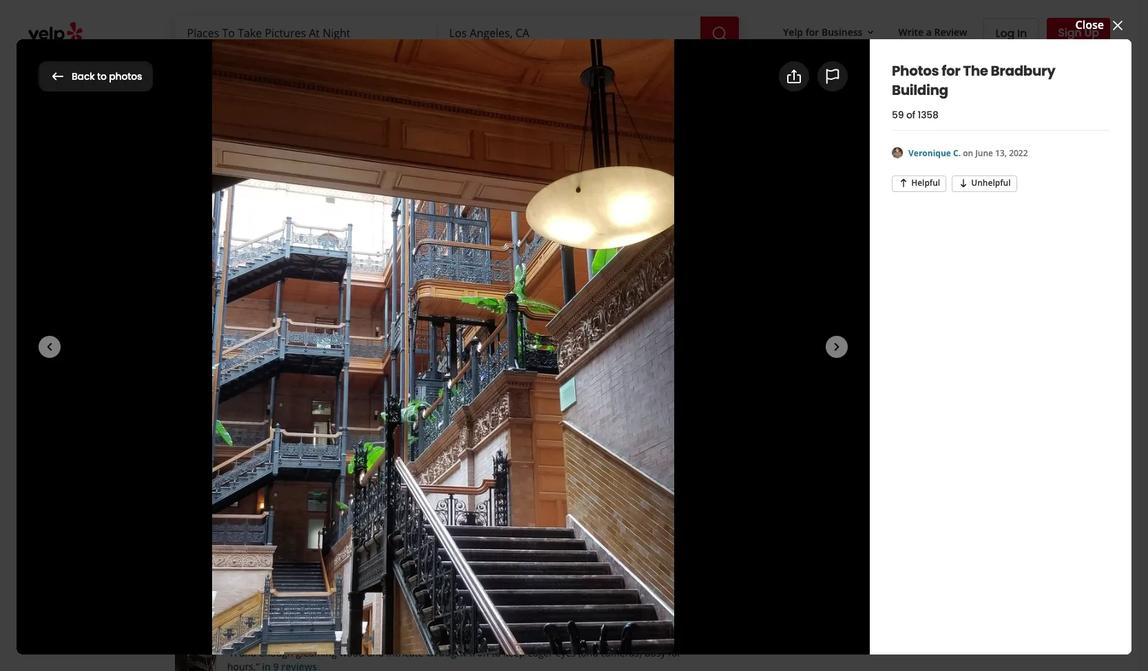 Task type: vqa. For each thing, say whether or not it's contained in the screenshot.
Dogs at the left
no



Task type: describe. For each thing, give the bounding box(es) containing it.
write a review link
[[175, 253, 296, 283]]

auto services link
[[377, 50, 478, 90]]

back to top button
[[523, 597, 625, 627]]

" if you're a fan of blade runner
[[227, 597, 371, 610]]

business
[[822, 25, 863, 38]]

0 vertical spatial your
[[763, 349, 788, 365]]

previous photo image
[[41, 339, 58, 355]]

add photos link
[[768, 61, 876, 91]]

wrought iron button
[[426, 647, 489, 660]]

" in 66 reviews
[[319, 562, 385, 575]]

respond
[[863, 385, 900, 398]]

unclaimed link
[[175, 196, 234, 211]]

top
[[592, 605, 608, 618]]

" for and such a cool architectural design.
[[227, 548, 231, 561]]

claim
[[728, 371, 754, 384]]

building inside photos for the bradbury building
[[892, 80, 948, 100]]

angeles,
[[831, 225, 875, 240]]

iron
[[469, 647, 489, 660]]

59
[[892, 108, 904, 122]]

13,
[[995, 147, 1007, 159]]

on
[[963, 147, 973, 159]]

and inside is this your business? claim your business to immediately update business information, respond to reviews, and more!
[[779, 399, 796, 412]]

photo of the bradbury building - los angeles, ca, us. image
[[472, 364, 610, 467]]

to right 24 arrow left v2 icon
[[97, 69, 107, 83]]

in for in 36 reviews
[[277, 611, 286, 624]]

design.
[[286, 562, 319, 575]]

yelp for business button
[[778, 20, 882, 44]]

next photo image
[[829, 339, 845, 355]]

" a and enough gleaming wood and intricate wrought iron
[[227, 647, 489, 660]]

a
[[231, 647, 237, 660]]

24 flag v2 image
[[824, 69, 841, 85]]

" for " in 36 reviews
[[271, 611, 275, 624]]

runner
[[336, 597, 371, 610]]

from
[[430, 548, 452, 561]]

sign
[[1058, 25, 1082, 41]]

bradbury inside photos for the bradbury building
[[991, 61, 1055, 80]]

4.4 (290 reviews)
[[304, 165, 392, 180]]

enough
[[259, 647, 293, 660]]

region inside the review highlights element
[[164, 548, 700, 671]]

Search photos text field
[[884, 62, 1109, 90]]

must-
[[227, 611, 253, 624]]

0 horizontal spatial is
[[333, 548, 341, 561]]

90013
[[723, 242, 754, 257]]

central
[[487, 548, 522, 561]]

59 of 1358
[[892, 108, 939, 122]]

add photos
[[802, 68, 864, 84]]

helpful button
[[892, 175, 946, 192]]

the left restaurants
[[139, 62, 175, 89]]

photo of the bradbury building - los angeles, ca, us. intimate lounge room image
[[621, 364, 759, 467]]

24 external link v2 image
[[935, 129, 951, 146]]

broadway
[[754, 225, 807, 240]]

24 close v2 image
[[1109, 17, 1126, 34]]

am
[[234, 220, 252, 235]]

back for back to photos
[[72, 69, 95, 83]]

unhelpful
[[971, 177, 1011, 189]]

the inside photos for the bradbury building
[[963, 61, 988, 80]]

log
[[996, 25, 1014, 41]]

s
[[745, 225, 751, 240]]

log in
[[996, 25, 1027, 41]]

photo of the bradbury building - los angeles, ca, us. built in 1893, the bradbury is the oldest commercial building in downtown image
[[175, 364, 313, 467]]

close button
[[1075, 17, 1126, 34]]

" for or just appreciate unique architecture, the bradbury building is a must-see.
[[227, 597, 231, 610]]

2 horizontal spatial photos
[[826, 68, 864, 84]]

intricate
[[387, 647, 423, 660]]

more!
[[799, 399, 826, 412]]

fan
[[278, 597, 292, 610]]

write for write a review
[[208, 260, 236, 276]]

304 s broadway los angeles, ca 90013
[[723, 225, 892, 257]]

blade runner button
[[306, 597, 371, 610]]

the
[[548, 597, 563, 610]]

reviews for must
[[349, 562, 385, 575]]

services for auto services
[[412, 61, 448, 74]]

back to top
[[554, 605, 608, 618]]

is inside or just appreciate unique architecture, the bradbury building is a must-see.
[[649, 597, 656, 610]]

16 nothelpful v2 image
[[958, 178, 969, 189]]

and inside and such a cool architectural design.
[[562, 548, 579, 561]]

to keep eager eyes (and cameras) busy for hours.
[[227, 647, 681, 671]]

unclaimed
[[175, 196, 234, 211]]

" the bradbury building is a must stop across from grand central market
[[227, 548, 560, 561]]

next image
[[665, 407, 680, 424]]

1 vertical spatial business
[[763, 385, 802, 398]]

and right wood
[[367, 647, 384, 660]]

0 horizontal spatial review
[[175, 512, 224, 531]]

update
[[728, 385, 760, 398]]

search image
[[711, 25, 728, 42]]

write for write a review
[[898, 25, 924, 38]]

photo of the bradbury building - los angeles, ca, us. bradbury historical architectural design image
[[324, 364, 461, 467]]

3 " from the top
[[227, 647, 231, 660]]

write a review link
[[893, 20, 973, 44]]

or just appreciate unique architecture, the bradbury building is a must-see.
[[227, 597, 664, 624]]

landmarks
[[266, 196, 328, 211]]

hours
[[333, 222, 356, 233]]

photos inside button
[[109, 69, 142, 83]]

cool
[[613, 548, 632, 561]]

" for " in 66 reviews
[[319, 562, 322, 575]]

more link
[[478, 50, 544, 90]]

unique
[[455, 597, 487, 610]]

a up the 66
[[343, 548, 348, 561]]

ca
[[878, 225, 892, 240]]

grand
[[454, 548, 484, 561]]

add photo
[[335, 260, 392, 276]]

see for see all 1358 photos
[[563, 330, 582, 345]]

9:00
[[209, 220, 231, 235]]

helpful
[[911, 177, 940, 189]]

1358 for of
[[918, 108, 939, 122]]

photo
[[360, 260, 392, 276]]

cameras)
[[601, 647, 642, 660]]

yelp
[[783, 25, 803, 38]]

sign up
[[1058, 25, 1099, 41]]

for inside button
[[806, 25, 819, 38]]

the-bradbury-building-los-angeles photo tl9wv9hspcpa2grt-x2o4a image
[[175, 548, 216, 589]]

review
[[249, 260, 284, 276]]

reviews for blade
[[302, 611, 338, 624]]

304
[[723, 225, 742, 240]]

and such a cool architectural design.
[[227, 548, 632, 575]]

save
[[525, 260, 552, 276]]

& for videos
[[225, 328, 235, 347]]

1358 for all
[[601, 330, 626, 345]]

24 save outline v2 image
[[503, 260, 520, 276]]



Task type: locate. For each thing, give the bounding box(es) containing it.
must
[[351, 548, 374, 561]]

0 horizontal spatial add
[[335, 260, 357, 276]]

16 helpful v2 image inside back to top button
[[540, 607, 551, 618]]

& left videos
[[225, 328, 235, 347]]

the bradbury building
[[175, 114, 546, 160]]

add for add photos
[[802, 68, 824, 84]]

0 vertical spatial reviews
[[349, 562, 385, 575]]

1 vertical spatial is
[[649, 597, 656, 610]]

stop
[[376, 548, 396, 561]]

photos
[[892, 61, 939, 80], [39, 62, 105, 89], [175, 328, 222, 347]]

the up 4.4 star rating image
[[175, 114, 236, 160]]

reviews down must
[[349, 562, 385, 575]]

in left the 66
[[324, 562, 333, 575]]

save button
[[492, 253, 564, 283]]

4.4
[[304, 165, 320, 180]]

1 24 chevron down v2 image from the left
[[242, 60, 258, 76]]

0 horizontal spatial see
[[316, 222, 330, 233]]

0 vertical spatial "
[[319, 562, 322, 575]]

unhelpful button
[[952, 175, 1017, 192]]

0 horizontal spatial photos
[[39, 62, 105, 89]]

0 vertical spatial see
[[316, 222, 330, 233]]

24 chevron down v2 image
[[242, 60, 258, 76], [349, 60, 366, 76], [516, 60, 533, 76]]

16 helpful v2 image inside helpful button
[[898, 178, 909, 189]]

0 vertical spatial of
[[906, 108, 915, 122]]

24 chevron down v2 image inside more link
[[516, 60, 533, 76]]

add inside photos & videos element
[[802, 68, 824, 84]]

photos
[[826, 68, 864, 84], [109, 69, 142, 83], [629, 330, 667, 345]]

services left 24 chevron down v2 image
[[412, 61, 448, 74]]

review up the-bradbury-building-los-angeles photo tl9wv9hspcpa2grt-x2o4a
[[175, 512, 224, 531]]

24 arrow left v2 image
[[50, 68, 66, 84]]

for
[[806, 25, 819, 38], [942, 61, 960, 80], [109, 62, 136, 89], [668, 647, 681, 660]]

1 horizontal spatial back
[[554, 605, 577, 618]]

see for see hours
[[316, 222, 330, 233]]

pm
[[286, 220, 303, 235]]

2 services from the left
[[412, 61, 448, 74]]

a inside or just appreciate unique architecture, the bradbury building is a must-see.
[[659, 597, 664, 610]]

this
[[740, 349, 760, 365]]

a left the review
[[239, 260, 246, 276]]

and left such
[[562, 548, 579, 561]]

2 " from the top
[[227, 597, 231, 610]]

write
[[898, 25, 924, 38], [208, 260, 236, 276]]

24 chevron down v2 image
[[451, 60, 467, 76]]

veronique
[[908, 147, 951, 159]]

hours.
[[227, 661, 256, 671]]

add for add photo
[[335, 260, 357, 276]]

24 arrow right v2 image
[[673, 329, 689, 345]]

edit
[[462, 198, 477, 210]]

0 horizontal spatial in
[[277, 611, 286, 624]]

or
[[374, 597, 383, 610]]

0 vertical spatial add
[[802, 68, 824, 84]]

for right busy
[[668, 647, 681, 660]]

16 chevron down v2 image
[[865, 27, 876, 38]]

business down "business?"
[[779, 371, 819, 384]]

home
[[280, 61, 307, 74]]

region containing "
[[164, 548, 700, 671]]

0 horizontal spatial "
[[271, 611, 275, 624]]

add
[[802, 68, 824, 84], [335, 260, 357, 276]]

0 horizontal spatial 1358
[[601, 330, 626, 345]]

is
[[333, 548, 341, 561], [649, 597, 656, 610]]

write a review
[[208, 260, 284, 276]]

24 chevron down v2 image inside restaurants link
[[242, 60, 258, 76]]

24 chevron down v2 image inside home services "link"
[[349, 60, 366, 76]]

historical
[[342, 196, 395, 211]]

1 vertical spatial of
[[295, 597, 304, 610]]

market
[[525, 548, 560, 561]]

24 camera v2 image
[[313, 260, 329, 276]]

write a review
[[898, 25, 967, 38]]

0 vertical spatial is
[[333, 548, 341, 561]]

" left 36
[[271, 611, 275, 624]]

to up information,
[[821, 371, 830, 384]]

a right 16 chevron down v2 image
[[926, 25, 932, 38]]

1 vertical spatial reviews
[[302, 611, 338, 624]]

june
[[975, 147, 993, 159]]

log in link
[[984, 18, 1039, 48]]

landmarks & historical buildings
[[266, 196, 448, 211]]

business up the reviews,
[[763, 385, 802, 398]]

back for back to top
[[554, 605, 577, 618]]

1 vertical spatial write
[[208, 260, 236, 276]]

photos down business
[[826, 68, 864, 84]]

1 vertical spatial see
[[563, 330, 582, 345]]

highlights
[[226, 512, 297, 531]]

0 vertical spatial 16 helpful v2 image
[[898, 178, 909, 189]]

see left hours
[[316, 222, 330, 233]]

see.
[[253, 611, 271, 624]]

close
[[1075, 17, 1104, 33]]

(and
[[578, 647, 598, 660]]

0 horizontal spatial of
[[295, 597, 304, 610]]

24 share v2 image
[[421, 260, 437, 276]]

a inside and such a cool architectural design.
[[605, 548, 611, 561]]

1 horizontal spatial &
[[331, 196, 339, 211]]

0 horizontal spatial 16 helpful v2 image
[[540, 607, 551, 618]]

1 horizontal spatial is
[[649, 597, 656, 610]]

in 66 reviews button
[[322, 562, 385, 575]]

24 chevron down v2 image right the more
[[516, 60, 533, 76]]

building
[[274, 62, 354, 89], [892, 80, 948, 100], [408, 114, 546, 160], [294, 548, 331, 561], [610, 597, 647, 610]]

sign up link
[[1047, 18, 1110, 48]]

region
[[164, 548, 700, 671]]

edit button
[[456, 197, 483, 213]]

& inside photos & videos element
[[225, 328, 235, 347]]

1 vertical spatial &
[[225, 328, 235, 347]]

for down write a review link
[[942, 61, 960, 80]]

photos & videos element
[[0, 0, 1148, 671]]

your right this
[[763, 349, 788, 365]]

2 vertical spatial "
[[227, 647, 231, 660]]

-
[[254, 220, 258, 235]]

24 chevron down v2 image for more
[[516, 60, 533, 76]]

24 chevron down v2 image right restaurants
[[242, 60, 258, 76]]

24 chevron down v2 image for restaurants
[[242, 60, 258, 76]]

review highlights element
[[153, 489, 700, 671]]

of inside photos & videos element
[[906, 108, 915, 122]]

and left more!
[[779, 399, 796, 412]]

1 horizontal spatial review
[[934, 25, 967, 38]]

review highlights
[[175, 512, 297, 531]]

9:00 am - 5:00 pm
[[209, 220, 303, 235]]

in for in 66 reviews
[[324, 562, 333, 575]]

wrought
[[426, 647, 467, 660]]

see inside photos & videos element
[[563, 330, 582, 345]]

24 add photo v2 image
[[779, 68, 796, 84]]

bradbury
[[991, 61, 1055, 80], [179, 62, 270, 89], [243, 114, 401, 160], [250, 548, 292, 561], [566, 597, 608, 610]]

1 vertical spatial in
[[277, 611, 286, 624]]

write right 16 chevron down v2 image
[[898, 25, 924, 38]]

see all 1358 photos link
[[563, 329, 689, 345]]

1 vertical spatial add
[[335, 260, 357, 276]]

16 helpful v2 image left helpful at the right
[[898, 178, 909, 189]]

16 helpful v2 image left the back to top
[[540, 607, 551, 618]]

all
[[585, 330, 598, 345]]

1 horizontal spatial 1358
[[918, 108, 939, 122]]

veronique c. link
[[908, 147, 963, 159]]

1 horizontal spatial 16 helpful v2 image
[[898, 178, 909, 189]]

you're
[[239, 597, 267, 610]]

1 horizontal spatial services
[[412, 61, 448, 74]]

write down "9:00" at the left top
[[208, 260, 236, 276]]

24 chevron down v2 image left 'auto'
[[349, 60, 366, 76]]

immediately
[[833, 371, 888, 384]]

3 24 chevron down v2 image from the left
[[516, 60, 533, 76]]

photos for close button
[[175, 328, 222, 347]]

reviews,
[[740, 399, 777, 412]]

24 share v2 image
[[786, 69, 802, 85]]

24 chevron down v2 image for home services
[[349, 60, 366, 76]]

laconservancy.org/locations/br… link
[[723, 130, 904, 145]]

1 horizontal spatial "
[[319, 562, 322, 575]]

1 horizontal spatial see
[[563, 330, 582, 345]]

in 36 reviews button
[[275, 611, 338, 624]]

2 24 chevron down v2 image from the left
[[349, 60, 366, 76]]

0 vertical spatial &
[[331, 196, 339, 211]]

of right the fan at left
[[295, 597, 304, 610]]

just
[[386, 597, 402, 610]]

architectural
[[227, 562, 284, 575]]

of right 59
[[906, 108, 915, 122]]

1 " from the top
[[227, 548, 231, 561]]

is up the 66
[[333, 548, 341, 561]]

" up hours.
[[227, 647, 231, 660]]

see all 1358 photos
[[563, 330, 667, 345]]

in left 36
[[277, 611, 286, 624]]

for right 24 arrow left v2 icon
[[109, 62, 136, 89]]

1358 up 24 external link v2 icon at the right of page
[[918, 108, 939, 122]]

" up the architectural
[[227, 548, 231, 561]]

to down update
[[728, 399, 738, 412]]

eager
[[528, 647, 553, 660]]

a
[[926, 25, 932, 38], [239, 260, 246, 276], [343, 548, 348, 561], [605, 548, 611, 561], [270, 597, 275, 610], [659, 597, 664, 610]]

your right claim
[[756, 371, 777, 384]]

review inside write a review link
[[934, 25, 967, 38]]

0 vertical spatial in
[[324, 562, 333, 575]]

up
[[1084, 25, 1099, 41]]

photos left 24 arrow right v2 icon
[[629, 330, 667, 345]]

5:00
[[261, 220, 283, 235]]

and up hours.
[[239, 647, 256, 660]]

0 vertical spatial review
[[934, 25, 967, 38]]

0 vertical spatial back
[[72, 69, 95, 83]]

to left "top"
[[579, 605, 589, 618]]

blade
[[306, 597, 333, 610]]

16 helpful v2 image
[[898, 178, 909, 189], [540, 607, 551, 618]]

review left log
[[934, 25, 967, 38]]

0 horizontal spatial services
[[310, 61, 346, 74]]

back to photos button
[[39, 61, 153, 91]]

see left all
[[563, 330, 582, 345]]

the
[[963, 61, 988, 80], [139, 62, 175, 89], [175, 114, 236, 160], [231, 548, 247, 561]]

1 vertical spatial back
[[554, 605, 577, 618]]

is up busy
[[649, 597, 656, 610]]

1 horizontal spatial write
[[898, 25, 924, 38]]

1 vertical spatial "
[[227, 597, 231, 610]]

" left the 66
[[319, 562, 322, 575]]

add left 24 flag v2 icon
[[802, 68, 824, 84]]

1 vertical spatial 16 helpful v2 image
[[540, 607, 551, 618]]

0 horizontal spatial write
[[208, 260, 236, 276]]

services right the home
[[310, 61, 346, 74]]

bradbury inside or just appreciate unique architecture, the bradbury building is a must-see.
[[566, 597, 608, 610]]

to right iron
[[492, 647, 501, 660]]

1 services from the left
[[310, 61, 346, 74]]

0 horizontal spatial 24 chevron down v2 image
[[242, 60, 258, 76]]

the inside region
[[231, 548, 247, 561]]

0 horizontal spatial back
[[72, 69, 95, 83]]

" up must-
[[227, 597, 231, 610]]

1 horizontal spatial photos for the bradbury building
[[892, 61, 1055, 100]]

0 vertical spatial write
[[898, 25, 924, 38]]

business?
[[790, 349, 846, 365]]

a left cool
[[605, 548, 611, 561]]

business
[[779, 371, 819, 384], [763, 385, 802, 398]]

add photo link
[[301, 253, 404, 283]]

(290 reviews) link
[[323, 165, 392, 180]]

reviews
[[349, 562, 385, 575], [302, 611, 338, 624]]

1 vertical spatial "
[[271, 611, 275, 624]]

None search field
[[176, 17, 742, 50]]

videos
[[238, 328, 283, 347]]

home services
[[280, 61, 346, 74]]

16 exclamation v2 image
[[237, 198, 248, 209]]

0 horizontal spatial reviews
[[302, 611, 338, 624]]

auto
[[388, 61, 409, 74]]

2 horizontal spatial 24 chevron down v2 image
[[516, 60, 533, 76]]

reviews down blade
[[302, 611, 338, 624]]

(290
[[323, 165, 345, 180]]

business categories element
[[174, 50, 1110, 90]]

for inside to keep eager eyes (and cameras) busy for hours.
[[668, 647, 681, 660]]

& up see hours
[[331, 196, 339, 211]]

the-bradbury-building-los-angeles photo ljccmklvjygftomctls5hw image
[[175, 597, 216, 639]]

a up busy
[[659, 597, 664, 610]]

services inside "link"
[[310, 61, 346, 74]]

a left the fan at left
[[270, 597, 275, 610]]

review
[[934, 25, 967, 38], [175, 512, 224, 531]]

photos for helpful button
[[892, 61, 939, 80]]

1 vertical spatial review
[[175, 512, 224, 531]]

4.4 star rating image
[[175, 162, 296, 184]]

for right the yelp
[[806, 25, 819, 38]]

back to photos
[[72, 69, 142, 83]]

the up the architectural
[[231, 548, 247, 561]]

such
[[582, 548, 603, 561]]

eyes
[[555, 647, 576, 660]]

1 horizontal spatial reviews
[[349, 562, 385, 575]]

veronique c. on june 13, 2022
[[908, 147, 1028, 159]]

1 horizontal spatial in
[[324, 562, 333, 575]]

photos & videos
[[175, 328, 283, 347]]

0 vertical spatial business
[[779, 371, 819, 384]]

0 horizontal spatial &
[[225, 328, 235, 347]]

1 horizontal spatial photos
[[629, 330, 667, 345]]

is
[[728, 349, 738, 365]]

photos right 24 arrow left v2 icon
[[109, 69, 142, 83]]

0 horizontal spatial photos
[[109, 69, 142, 83]]

across
[[399, 548, 427, 561]]

back inside back to photos button
[[72, 69, 95, 83]]

the-bradbury-building-los-angeles photo uyk2p8lgk3h3ak2ldg8hiw image
[[175, 647, 216, 671]]

0 horizontal spatial photos for the bradbury building
[[39, 62, 354, 89]]

yelp for business
[[783, 25, 863, 38]]

home services link
[[269, 50, 377, 90]]

1 horizontal spatial of
[[906, 108, 915, 122]]

information,
[[805, 385, 860, 398]]

photos inside photos for the bradbury building
[[892, 61, 939, 80]]

0 vertical spatial 1358
[[918, 108, 939, 122]]

0 vertical spatial "
[[227, 548, 231, 561]]

2 horizontal spatial photos
[[892, 61, 939, 80]]

1 vertical spatial 1358
[[601, 330, 626, 345]]

back left "top"
[[554, 605, 577, 618]]

1 horizontal spatial photos
[[175, 328, 222, 347]]

1 horizontal spatial 24 chevron down v2 image
[[349, 60, 366, 76]]

back right 24 arrow left v2 icon
[[72, 69, 95, 83]]

add right the 24 camera v2 image
[[335, 260, 357, 276]]

building inside or just appreciate unique architecture, the bradbury building is a must-see.
[[610, 597, 647, 610]]

24 phone v2 image
[[935, 169, 951, 185]]

for inside photos for the bradbury building
[[942, 61, 960, 80]]

services
[[310, 61, 346, 74], [412, 61, 448, 74]]

back inside back to top button
[[554, 605, 577, 618]]

of inside region
[[295, 597, 304, 610]]

1 vertical spatial your
[[756, 371, 777, 384]]

1358 right all
[[601, 330, 626, 345]]

1 horizontal spatial add
[[802, 68, 824, 84]]

see
[[316, 222, 330, 233], [563, 330, 582, 345]]

services for home services
[[310, 61, 346, 74]]

& for historical
[[331, 196, 339, 211]]

appreciate
[[405, 597, 453, 610]]

laconservancy.org/locations/br…
[[723, 130, 904, 145]]

the down log in link
[[963, 61, 988, 80]]

to inside to keep eager eyes (and cameras) busy for hours.
[[492, 647, 501, 660]]



